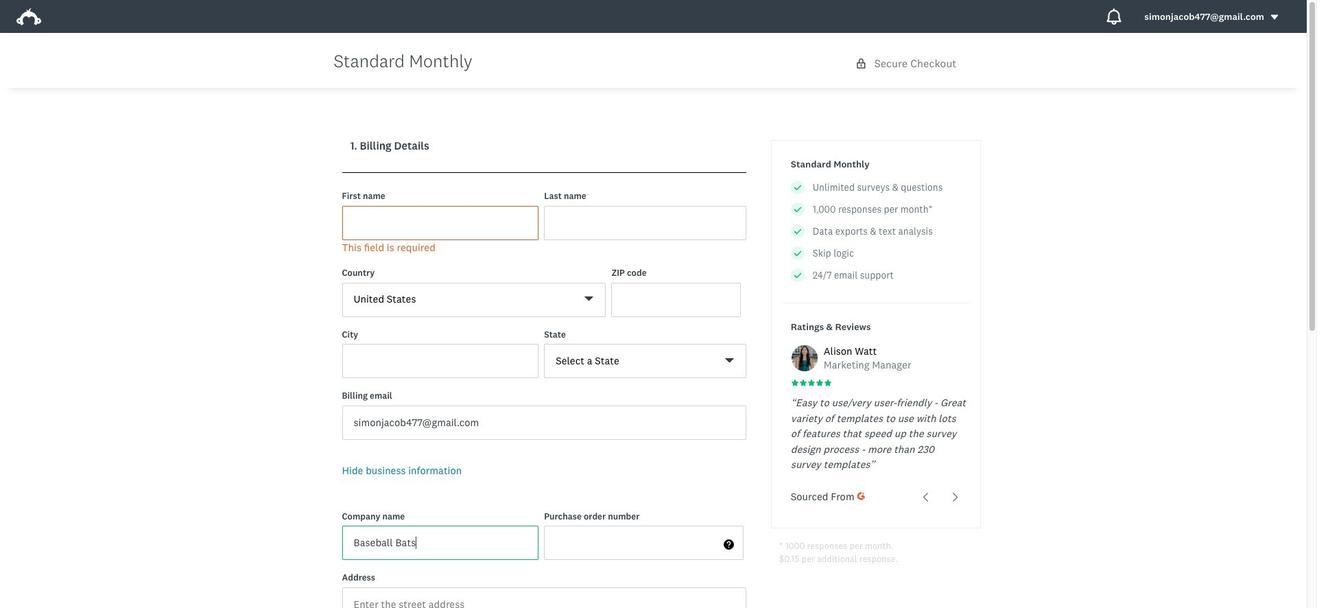 Task type: locate. For each thing, give the bounding box(es) containing it.
None text field
[[342, 344, 539, 378]]

None telephone field
[[612, 282, 741, 317]]

None text field
[[342, 206, 539, 240], [544, 206, 747, 240], [342, 405, 747, 440], [342, 526, 539, 560], [544, 526, 744, 560], [342, 206, 539, 240], [544, 206, 747, 240], [342, 405, 747, 440], [342, 526, 539, 560], [544, 526, 744, 560]]



Task type: describe. For each thing, give the bounding box(es) containing it.
dropdown arrow image
[[1271, 13, 1280, 22]]

chevronright image
[[951, 492, 961, 502]]

products icon image
[[1107, 8, 1123, 25]]

surveymonkey logo image
[[16, 8, 41, 25]]

help image
[[724, 540, 734, 550]]

chevronleft image
[[921, 492, 932, 502]]

Enter the street address text field
[[342, 587, 747, 608]]



Task type: vqa. For each thing, say whether or not it's contained in the screenshot.
Products Icon
yes



